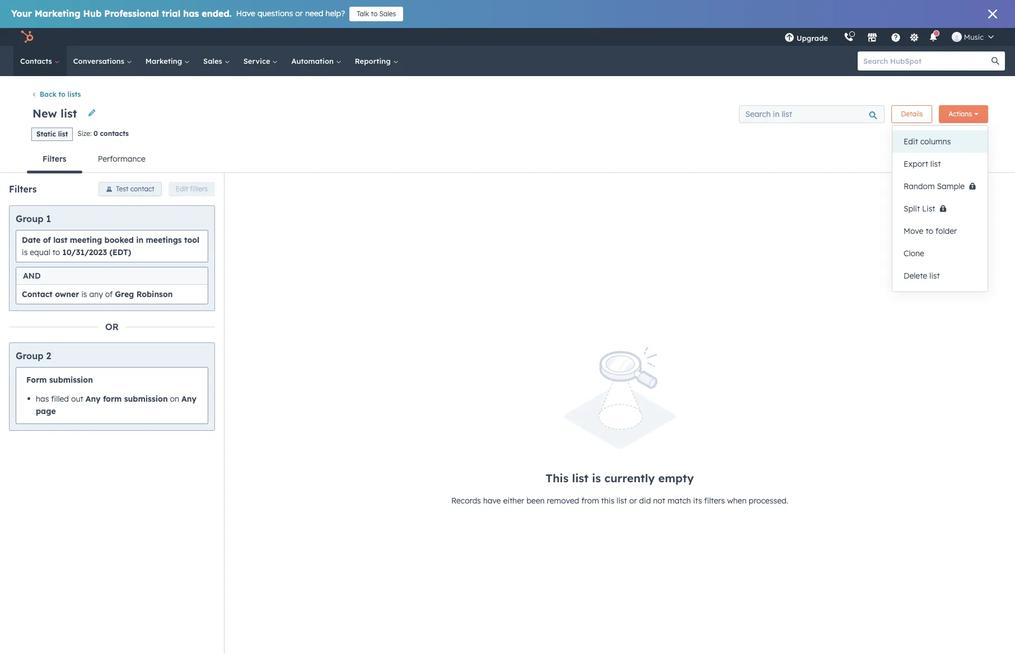Task type: vqa. For each thing, say whether or not it's contained in the screenshot.
the Static list
yes



Task type: describe. For each thing, give the bounding box(es) containing it.
delete list
[[904, 271, 940, 281]]

calling icon image
[[844, 32, 854, 43]]

random
[[904, 181, 935, 192]]

need
[[305, 8, 323, 18]]

size:
[[78, 130, 92, 138]]

test
[[116, 185, 128, 193]]

professional
[[104, 8, 159, 19]]

list
[[923, 204, 936, 214]]

greg
[[115, 289, 134, 299]]

automation link
[[285, 46, 348, 76]]

2 horizontal spatial or
[[629, 496, 637, 506]]

ended.
[[202, 8, 232, 19]]

is inside date of last meeting booked in meetings tool is equal to 10/31/2023 (edt)
[[22, 247, 28, 257]]

in
[[136, 235, 143, 245]]

split list button
[[893, 198, 988, 220]]

date
[[22, 235, 41, 245]]

its
[[693, 496, 702, 506]]

performance
[[98, 154, 145, 164]]

1
[[46, 213, 51, 224]]

export list
[[904, 159, 941, 169]]

records
[[451, 496, 481, 506]]

date of last meeting booked in meetings tool is equal to 10/31/2023 (edt)
[[22, 235, 199, 257]]

currently
[[605, 472, 655, 486]]

columns
[[921, 137, 951, 147]]

random sample
[[904, 181, 965, 192]]

0 horizontal spatial submission
[[49, 375, 93, 385]]

or inside the "your marketing hub professional trial has ended. have questions or need help?"
[[295, 8, 303, 18]]

back to lists link
[[31, 90, 81, 99]]

split
[[904, 204, 920, 214]]

help button
[[887, 28, 906, 46]]

search image
[[992, 57, 1000, 65]]

settings link
[[908, 31, 922, 43]]

clone button
[[893, 243, 988, 265]]

lists
[[68, 90, 81, 99]]

and
[[23, 271, 41, 281]]

filters button
[[27, 145, 82, 174]]

not
[[653, 496, 666, 506]]

delete list button
[[893, 265, 988, 287]]

music
[[964, 32, 984, 41]]

to for lists
[[59, 90, 65, 99]]

filters inside button
[[190, 185, 208, 193]]

out
[[71, 394, 83, 404]]

export list button
[[893, 153, 988, 175]]

robinson
[[136, 289, 173, 299]]

meeting
[[70, 235, 102, 245]]

marketing link
[[139, 46, 197, 76]]

hubspot image
[[20, 30, 34, 44]]

either
[[503, 496, 525, 506]]

0 horizontal spatial or
[[105, 321, 119, 333]]

upgrade image
[[785, 33, 795, 43]]

have
[[236, 8, 255, 18]]

banner inside page section 'element'
[[27, 102, 989, 127]]

your marketing hub professional trial has ended. have questions or need help?
[[11, 8, 345, 19]]

static list
[[36, 130, 68, 138]]

form submission
[[26, 375, 93, 385]]

move to folder button
[[893, 220, 988, 243]]

sample
[[937, 181, 965, 192]]

1 vertical spatial sales
[[203, 57, 224, 66]]

upgrade
[[797, 34, 828, 43]]

details
[[901, 110, 923, 118]]

group for group 1
[[16, 213, 44, 224]]

any page
[[36, 394, 197, 417]]

marketplaces image
[[867, 33, 878, 43]]

owner
[[55, 289, 79, 299]]

0 vertical spatial has
[[183, 8, 199, 19]]

been
[[527, 496, 545, 506]]

list for export
[[931, 159, 941, 169]]

hub
[[83, 8, 102, 19]]

2
[[46, 350, 51, 362]]

greg robinson image
[[952, 32, 962, 42]]

questions
[[258, 8, 293, 18]]

match
[[668, 496, 691, 506]]

back
[[40, 90, 57, 99]]

automation
[[291, 57, 336, 66]]

0 vertical spatial marketing
[[35, 8, 80, 19]]

form
[[103, 394, 122, 404]]

1 horizontal spatial marketing
[[146, 57, 184, 66]]

back to lists
[[40, 90, 81, 99]]

to for sales
[[371, 10, 378, 18]]

random sample button
[[893, 175, 988, 198]]

contact
[[22, 289, 53, 299]]

did
[[639, 496, 651, 506]]



Task type: locate. For each thing, give the bounding box(es) containing it.
0 horizontal spatial any
[[86, 394, 101, 404]]

edit filters button
[[168, 182, 215, 196]]

of right any
[[105, 289, 113, 299]]

Search HubSpot search field
[[858, 52, 995, 71]]

notifications image
[[929, 33, 939, 43]]

0 vertical spatial filters
[[190, 185, 208, 193]]

edit for edit filters
[[176, 185, 188, 193]]

help image
[[891, 33, 901, 43]]

or left did
[[629, 496, 637, 506]]

page
[[36, 406, 56, 417]]

settings image
[[910, 33, 920, 43]]

1 vertical spatial is
[[81, 289, 87, 299]]

contacts link
[[13, 46, 66, 76]]

size: 0 contacts
[[78, 130, 129, 138]]

contact
[[130, 185, 154, 193]]

move to folder
[[904, 226, 957, 236]]

1 horizontal spatial is
[[81, 289, 87, 299]]

filters down the static list
[[43, 154, 66, 164]]

list inside page section 'element'
[[58, 130, 68, 138]]

is for contact owner is any of greg robinson
[[81, 289, 87, 299]]

contacts
[[100, 130, 129, 138]]

delete
[[904, 271, 928, 281]]

to right talk
[[371, 10, 378, 18]]

edit
[[904, 137, 918, 147], [176, 185, 188, 193]]

list for delete
[[930, 271, 940, 281]]

actions button
[[939, 105, 989, 123]]

navigation inside page section 'element'
[[27, 145, 989, 174]]

booked
[[104, 235, 134, 245]]

from
[[582, 496, 599, 506]]

static
[[36, 130, 56, 138]]

banner
[[27, 102, 989, 127]]

1 horizontal spatial filters
[[43, 154, 66, 164]]

marketing left hub
[[35, 8, 80, 19]]

is
[[22, 247, 28, 257], [81, 289, 87, 299], [592, 472, 601, 486]]

is down date at top
[[22, 247, 28, 257]]

sales inside button
[[379, 10, 396, 18]]

1 horizontal spatial or
[[295, 8, 303, 18]]

1 any from the left
[[86, 394, 101, 404]]

page section element
[[0, 76, 1015, 174]]

any right on
[[181, 394, 197, 404]]

menu item
[[836, 28, 838, 46]]

move
[[904, 226, 924, 236]]

sales left service
[[203, 57, 224, 66]]

0 horizontal spatial edit
[[176, 185, 188, 193]]

equal
[[30, 247, 50, 257]]

edit inside button
[[176, 185, 188, 193]]

1 vertical spatial group
[[16, 350, 44, 362]]

2 horizontal spatial is
[[592, 472, 601, 486]]

conversations link
[[66, 46, 139, 76]]

edit inside button
[[904, 137, 918, 147]]

2 vertical spatial or
[[629, 496, 637, 506]]

form
[[26, 375, 47, 385]]

of left the last
[[43, 235, 51, 245]]

to inside date of last meeting booked in meetings tool is equal to 10/31/2023 (edt)
[[52, 247, 60, 257]]

notifications button
[[924, 28, 943, 46]]

reporting link
[[348, 46, 405, 76]]

1 vertical spatial marketing
[[146, 57, 184, 66]]

sales right talk
[[379, 10, 396, 18]]

List name field
[[31, 106, 81, 121]]

search button
[[986, 52, 1005, 71]]

records have either been removed from this list or did not match its filters when processed.
[[451, 496, 789, 506]]

submission
[[49, 375, 93, 385], [124, 394, 168, 404]]

or left need
[[295, 8, 303, 18]]

details button
[[892, 105, 933, 123]]

of
[[43, 235, 51, 245], [105, 289, 113, 299]]

your
[[11, 8, 32, 19]]

1 horizontal spatial of
[[105, 289, 113, 299]]

on
[[170, 394, 179, 404]]

edit right contact
[[176, 185, 188, 193]]

1 vertical spatial submission
[[124, 394, 168, 404]]

service link
[[237, 46, 285, 76]]

1 horizontal spatial filters
[[704, 496, 725, 506]]

1 vertical spatial of
[[105, 289, 113, 299]]

is for this list is currently empty
[[592, 472, 601, 486]]

group for group 2
[[16, 350, 44, 362]]

or down greg
[[105, 321, 119, 333]]

list
[[58, 130, 68, 138], [931, 159, 941, 169], [930, 271, 940, 281], [572, 472, 589, 486], [617, 496, 627, 506]]

0 vertical spatial submission
[[49, 375, 93, 385]]

1 vertical spatial or
[[105, 321, 119, 333]]

is up from
[[592, 472, 601, 486]]

0 horizontal spatial sales
[[203, 57, 224, 66]]

0 vertical spatial is
[[22, 247, 28, 257]]

group left 1
[[16, 213, 44, 224]]

any inside any page
[[181, 394, 197, 404]]

clone
[[904, 249, 925, 259]]

2 group from the top
[[16, 350, 44, 362]]

group
[[16, 213, 44, 224], [16, 350, 44, 362]]

filters inside button
[[43, 154, 66, 164]]

to
[[371, 10, 378, 18], [59, 90, 65, 99], [926, 226, 934, 236], [52, 247, 60, 257]]

this
[[546, 472, 569, 486]]

edit columns button
[[893, 130, 988, 153]]

export
[[904, 159, 929, 169]]

when
[[727, 496, 747, 506]]

processed.
[[749, 496, 789, 506]]

to for folder
[[926, 226, 934, 236]]

meetings
[[146, 235, 182, 245]]

menu containing music
[[777, 28, 1002, 46]]

banner containing details
[[27, 102, 989, 127]]

has right trial
[[183, 8, 199, 19]]

has filled out any form submission on
[[36, 394, 181, 404]]

(edt)
[[110, 247, 131, 257]]

0 horizontal spatial filters
[[190, 185, 208, 193]]

sales link
[[197, 46, 237, 76]]

navigation containing filters
[[27, 145, 989, 174]]

has up page
[[36, 394, 49, 404]]

filters up tool
[[190, 185, 208, 193]]

to down the last
[[52, 247, 60, 257]]

submission left on
[[124, 394, 168, 404]]

test contact
[[116, 185, 154, 193]]

talk
[[357, 10, 369, 18]]

test contact button
[[99, 182, 162, 196]]

to left lists
[[59, 90, 65, 99]]

0
[[94, 130, 98, 138]]

talk to sales button
[[350, 7, 403, 21]]

to inside page section 'element'
[[59, 90, 65, 99]]

list for this
[[572, 472, 589, 486]]

0 vertical spatial of
[[43, 235, 51, 245]]

edit filters
[[176, 185, 208, 193]]

filters
[[190, 185, 208, 193], [704, 496, 725, 506]]

service
[[243, 57, 272, 66]]

1 vertical spatial filters
[[704, 496, 725, 506]]

list for static
[[58, 130, 68, 138]]

marketing down trial
[[146, 57, 184, 66]]

2 vertical spatial is
[[592, 472, 601, 486]]

menu
[[777, 28, 1002, 46]]

removed
[[547, 496, 579, 506]]

10/31/2023
[[62, 247, 107, 257]]

0 vertical spatial sales
[[379, 10, 396, 18]]

0 horizontal spatial filters
[[9, 184, 37, 195]]

close image
[[989, 10, 998, 18]]

last
[[53, 235, 67, 245]]

1 horizontal spatial any
[[181, 394, 197, 404]]

filters right its
[[704, 496, 725, 506]]

edit up export at the top of page
[[904, 137, 918, 147]]

calling icon button
[[839, 30, 859, 44]]

submission up out
[[49, 375, 93, 385]]

0 horizontal spatial has
[[36, 394, 49, 404]]

or
[[295, 8, 303, 18], [105, 321, 119, 333], [629, 496, 637, 506]]

filters up group 1
[[9, 184, 37, 195]]

group left 2
[[16, 350, 44, 362]]

0 vertical spatial group
[[16, 213, 44, 224]]

actions
[[949, 110, 972, 118]]

2 any from the left
[[181, 394, 197, 404]]

performance button
[[82, 145, 161, 172]]

marketplaces button
[[861, 28, 884, 46]]

split list
[[904, 204, 936, 214]]

1 horizontal spatial edit
[[904, 137, 918, 147]]

group 1
[[16, 213, 51, 224]]

0 vertical spatial edit
[[904, 137, 918, 147]]

of inside date of last meeting booked in meetings tool is equal to 10/31/2023 (edt)
[[43, 235, 51, 245]]

navigation
[[27, 145, 989, 174]]

this list is currently empty
[[546, 472, 694, 486]]

to right move
[[926, 226, 934, 236]]

0 vertical spatial or
[[295, 8, 303, 18]]

edit for edit columns
[[904, 137, 918, 147]]

1 horizontal spatial has
[[183, 8, 199, 19]]

1 vertical spatial edit
[[176, 185, 188, 193]]

0 horizontal spatial of
[[43, 235, 51, 245]]

trial
[[162, 8, 181, 19]]

Search in list search field
[[739, 105, 885, 123]]

0 horizontal spatial marketing
[[35, 8, 80, 19]]

help?
[[326, 8, 345, 18]]

1 horizontal spatial sales
[[379, 10, 396, 18]]

1 group from the top
[[16, 213, 44, 224]]

empty
[[658, 472, 694, 486]]

1 horizontal spatial submission
[[124, 394, 168, 404]]

1 vertical spatial has
[[36, 394, 49, 404]]

talk to sales
[[357, 10, 396, 18]]

is left any
[[81, 289, 87, 299]]

0 vertical spatial filters
[[43, 154, 66, 164]]

filled
[[51, 394, 69, 404]]

hubspot link
[[13, 30, 42, 44]]

1 vertical spatial filters
[[9, 184, 37, 195]]

any right out
[[86, 394, 101, 404]]

0 horizontal spatial is
[[22, 247, 28, 257]]



